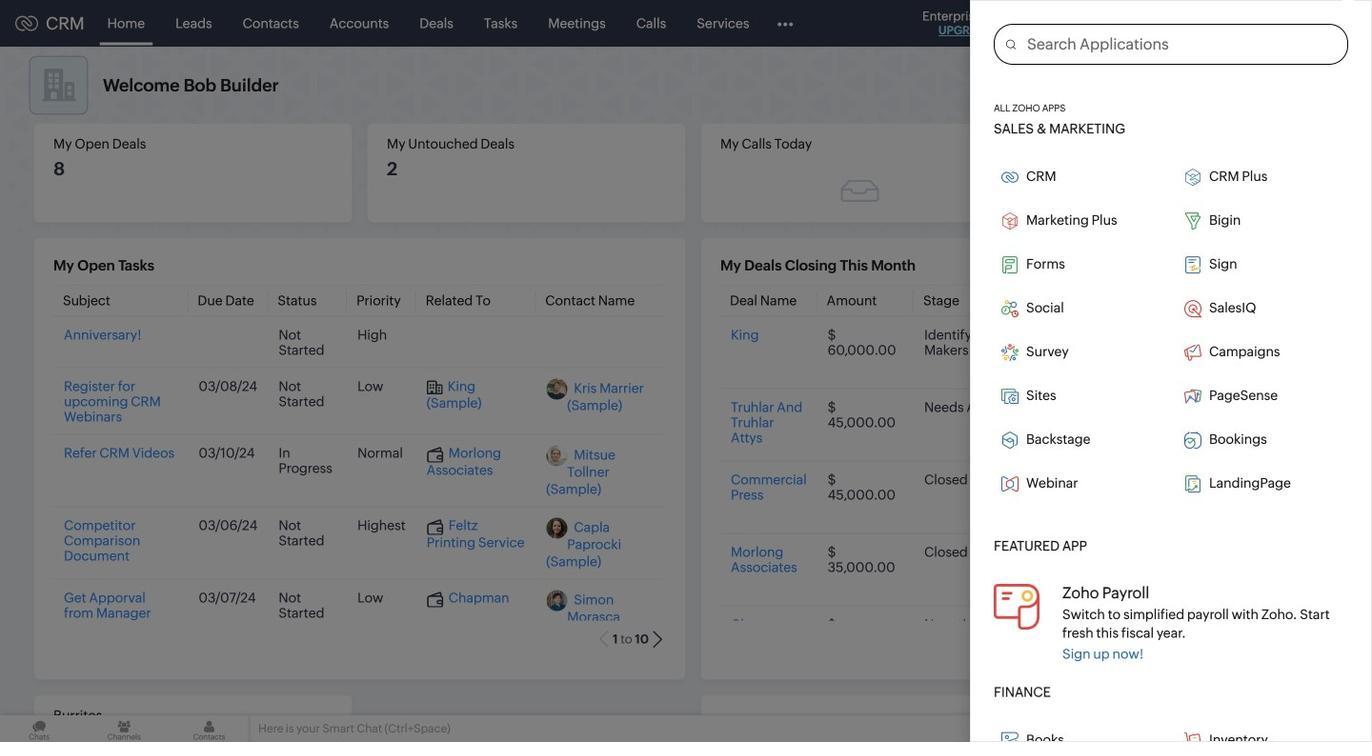 Task type: vqa. For each thing, say whether or not it's contained in the screenshot.
button
no



Task type: locate. For each thing, give the bounding box(es) containing it.
zoho payroll image
[[994, 584, 1040, 630]]

contacts image
[[170, 716, 248, 742]]

profile element
[[1275, 0, 1328, 46]]

search image
[[1095, 15, 1111, 31]]

logo image
[[15, 16, 38, 31]]

calendar image
[[1170, 16, 1186, 31]]

channels image
[[85, 716, 163, 742]]



Task type: describe. For each thing, give the bounding box(es) containing it.
Search Applications text field
[[1016, 25, 1347, 64]]

search element
[[1083, 0, 1123, 47]]

chats image
[[0, 716, 78, 742]]

profile image
[[1286, 8, 1317, 39]]

signals element
[[1123, 0, 1159, 47]]

signals image
[[1134, 15, 1147, 31]]



